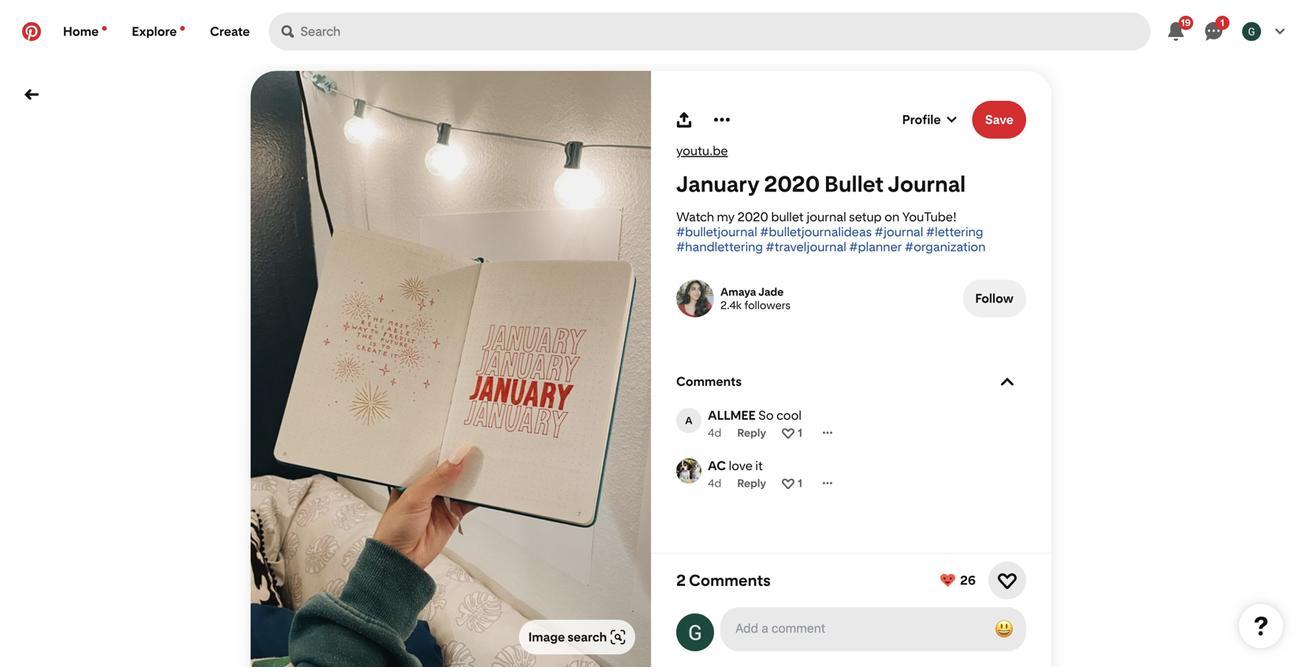 Task type: locate. For each thing, give the bounding box(es) containing it.
reply for love
[[737, 477, 766, 490]]

#organization
[[905, 240, 986, 255]]

it
[[755, 459, 763, 474]]

followers
[[744, 299, 791, 312]]

ac
[[708, 459, 726, 474]]

1 vertical spatial react image
[[782, 477, 795, 490]]

1
[[1220, 17, 1224, 28], [798, 426, 802, 440], [798, 477, 802, 490]]

0 vertical spatial 1
[[1220, 17, 1224, 28]]

allmee link
[[708, 408, 756, 423]]

Add a comment field
[[736, 621, 976, 636]]

0 vertical spatial 4d
[[708, 426, 721, 440]]

reply button for so
[[737, 426, 766, 440]]

2 vertical spatial 1 button
[[798, 477, 802, 490]]

2 reply from the top
[[737, 477, 766, 490]]

1 4d from the top
[[708, 426, 721, 440]]

bullet
[[824, 171, 884, 197]]

1 vertical spatial 1
[[798, 426, 802, 440]]

0 vertical spatial reply
[[737, 426, 766, 440]]

image search
[[528, 630, 607, 645]]

4d for allmee
[[708, 426, 721, 440]]

😃 button
[[722, 609, 1025, 650], [988, 614, 1020, 645]]

my
[[717, 210, 735, 225]]

home link
[[50, 13, 119, 50]]

reply
[[737, 426, 766, 440], [737, 477, 766, 490]]

#traveljournal link
[[766, 240, 846, 255]]

1 inside button
[[1220, 17, 1224, 28]]

4d for ac
[[708, 477, 721, 490]]

0 vertical spatial reply button
[[737, 426, 766, 440]]

comments right the 2
[[689, 571, 771, 590]]

reply button down allmee so cool
[[737, 426, 766, 440]]

2 comments
[[676, 571, 771, 590]]

1 for ac love it
[[798, 477, 802, 490]]

4d
[[708, 426, 721, 440], [708, 477, 721, 490]]

jade
[[758, 285, 784, 299]]

comments button
[[676, 374, 1026, 389]]

bullet
[[771, 210, 804, 225]]

2 react image from the top
[[782, 477, 795, 490]]

ac image
[[676, 459, 701, 484]]

1 reply button from the top
[[737, 426, 766, 440]]

4d down ac
[[708, 477, 721, 490]]

comments up allmee
[[676, 374, 742, 389]]

1 vertical spatial 1 button
[[798, 426, 802, 440]]

create
[[210, 24, 250, 39]]

0 vertical spatial 2020
[[764, 171, 820, 197]]

2020
[[764, 171, 820, 197], [737, 210, 768, 225]]

2 4d from the top
[[708, 477, 721, 490]]

so
[[758, 408, 774, 423]]

2 reply button from the top
[[737, 477, 766, 490]]

reply down it
[[737, 477, 766, 490]]

4d down allmee
[[708, 426, 721, 440]]

reply down allmee so cool
[[737, 426, 766, 440]]

comments
[[676, 374, 742, 389], [689, 571, 771, 590]]

explore link
[[119, 13, 197, 50]]

2 vertical spatial 1
[[798, 477, 802, 490]]

save button
[[972, 101, 1026, 139]]

image search button
[[519, 620, 635, 655]]

search
[[567, 630, 607, 645]]

#bulletjournal
[[676, 225, 757, 240]]

2020 right my
[[737, 210, 768, 225]]

search icon image
[[281, 25, 294, 38]]

amaya jade link
[[720, 285, 784, 299]]

profile button
[[902, 101, 960, 139]]

react image
[[782, 427, 795, 439], [782, 477, 795, 490]]

ac love it
[[708, 459, 763, 474]]

allmee image
[[676, 408, 701, 433]]

1 react image from the top
[[782, 427, 795, 439]]

#bulletjournal link
[[676, 225, 757, 240]]

2
[[676, 571, 686, 590]]

#bulletjournalideas
[[760, 225, 872, 240]]

notifications image
[[180, 26, 185, 31]]

#organization link
[[905, 240, 986, 255]]

allmee so cool
[[708, 408, 801, 423]]

reply button
[[737, 426, 766, 440], [737, 477, 766, 490]]

2020 up 'bullet'
[[764, 171, 820, 197]]

reply button down it
[[737, 477, 766, 490]]

1 button
[[1195, 13, 1233, 50], [798, 426, 802, 440], [798, 477, 802, 490]]

january 2020 bullet journal
[[676, 171, 966, 197]]

1 vertical spatial reply button
[[737, 477, 766, 490]]

1 vertical spatial reply
[[737, 477, 766, 490]]

youtu.be
[[676, 143, 728, 158]]

love
[[729, 459, 753, 474]]

reply for so
[[737, 426, 766, 440]]

1 vertical spatial 4d
[[708, 477, 721, 490]]

1 reply from the top
[[737, 426, 766, 440]]

0 vertical spatial react image
[[782, 427, 795, 439]]

1 vertical spatial 2020
[[737, 210, 768, 225]]



Task type: vqa. For each thing, say whether or not it's contained in the screenshot.
rightmost YOUR
no



Task type: describe. For each thing, give the bounding box(es) containing it.
1 vertical spatial comments
[[689, 571, 771, 590]]

Search text field
[[300, 13, 1151, 50]]

#handlettering
[[676, 240, 763, 255]]

greg robinson image
[[1242, 22, 1261, 41]]

explore
[[132, 24, 177, 39]]

allmee
[[708, 408, 756, 423]]

amaya jade avatar link image
[[676, 280, 714, 318]]

1 for allmee so cool
[[798, 426, 802, 440]]

1 button for ac love it
[[798, 477, 802, 490]]

notifications image
[[102, 26, 107, 31]]

react image for cool
[[782, 427, 795, 439]]

setup
[[849, 210, 882, 225]]

#journal link
[[875, 225, 923, 240]]

#planner link
[[849, 240, 902, 255]]

image
[[528, 630, 565, 645]]

home
[[63, 24, 99, 39]]

youtube!
[[902, 210, 957, 225]]

19
[[1181, 17, 1191, 28]]

robinsongreg175 image
[[676, 614, 714, 652]]

#lettering link
[[926, 225, 983, 240]]

2.4k
[[720, 299, 742, 312]]

reply button for love
[[737, 477, 766, 490]]

reaction image
[[998, 571, 1017, 590]]

ac link
[[708, 459, 726, 474]]

follow button
[[963, 280, 1026, 318]]

create link
[[197, 13, 263, 50]]

youtu.be link
[[676, 143, 728, 158]]

amaya
[[720, 285, 756, 299]]

expand icon image
[[1001, 376, 1014, 388]]

0 vertical spatial 1 button
[[1195, 13, 1233, 50]]

#planner
[[849, 240, 902, 255]]

#traveljournal
[[766, 240, 846, 255]]

january 2020 bullet journal link
[[676, 171, 1026, 197]]

save
[[985, 112, 1014, 127]]

2020 inside 'watch my 2020 bullet journal setup on youtube! #bulletjournal'
[[737, 210, 768, 225]]

react image for it
[[782, 477, 795, 490]]

19 button
[[1157, 13, 1195, 50]]

journal
[[888, 171, 966, 197]]

😃
[[995, 618, 1014, 640]]

26
[[960, 573, 976, 588]]

profile
[[902, 112, 941, 127]]

#journal
[[875, 225, 923, 240]]

#bulletjournalideas link
[[760, 225, 872, 240]]

january
[[676, 171, 760, 197]]

0 vertical spatial comments
[[676, 374, 742, 389]]

select a board you want to save to image
[[947, 115, 957, 125]]

1 button for allmee so cool
[[798, 426, 802, 440]]

follow
[[975, 291, 1014, 306]]

#lettering
[[926, 225, 983, 240]]

amaya jade 2.4k followers
[[720, 285, 791, 312]]

#bulletjournalideas #journal #lettering #handlettering #traveljournal
[[676, 225, 983, 255]]

cool
[[776, 408, 801, 423]]

journal
[[806, 210, 846, 225]]

on
[[884, 210, 899, 225]]

watch
[[676, 210, 714, 225]]

watch my 2020 bullet journal setup on youtube! #bulletjournal
[[676, 210, 957, 240]]

click to shop image
[[610, 630, 626, 645]]

#handlettering link
[[676, 240, 763, 255]]



